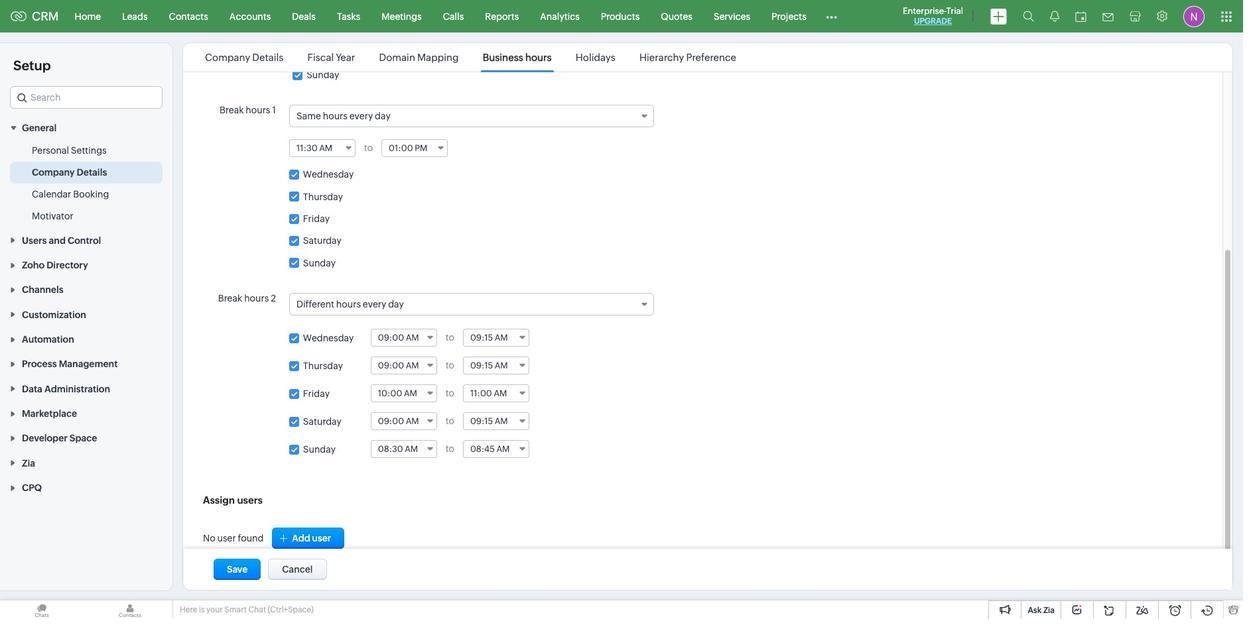 Task type: describe. For each thing, give the bounding box(es) containing it.
mails element
[[1095, 1, 1122, 32]]

every for different hours every day
[[363, 299, 386, 310]]

here
[[180, 606, 197, 615]]

users
[[237, 495, 263, 506]]

smart
[[225, 606, 247, 615]]

trial
[[947, 6, 964, 16]]

1 thursday from the top
[[303, 192, 343, 202]]

setup
[[13, 58, 51, 73]]

enterprise-trial upgrade
[[903, 6, 964, 26]]

found
[[238, 533, 264, 544]]

personal settings link
[[32, 144, 107, 158]]

calendar image
[[1076, 11, 1087, 22]]

settings
[[71, 146, 107, 156]]

hours for business hours
[[526, 52, 552, 63]]

search image
[[1023, 11, 1035, 22]]

2 thursday from the top
[[303, 361, 343, 372]]

company details inside general region
[[32, 167, 107, 178]]

details inside general region
[[77, 167, 107, 178]]

fiscal year link
[[306, 52, 357, 63]]

projects
[[772, 11, 807, 22]]

data
[[22, 384, 42, 395]]

calendar
[[32, 189, 71, 200]]

administration
[[44, 384, 110, 395]]

no user found
[[203, 533, 264, 544]]

break hours 2
[[218, 293, 276, 304]]

marketplace button
[[0, 401, 173, 426]]

products link
[[591, 0, 651, 32]]

developer space
[[22, 434, 97, 444]]

data administration button
[[0, 377, 173, 401]]

analytics
[[540, 11, 580, 22]]

user for add
[[312, 533, 331, 544]]

mapping
[[417, 52, 459, 63]]

assign users
[[203, 495, 263, 506]]

1 vertical spatial sunday
[[303, 258, 336, 269]]

Search text field
[[11, 87, 162, 108]]

hours for break hours 2
[[244, 293, 269, 304]]

holidays link
[[574, 52, 618, 63]]

same
[[297, 111, 321, 121]]

customization button
[[0, 302, 173, 327]]

same hours every day
[[297, 111, 391, 121]]

users and control button
[[0, 228, 173, 253]]

every for same hours every day
[[350, 111, 373, 121]]

automation
[[22, 335, 74, 345]]

contacts link
[[158, 0, 219, 32]]

leads link
[[112, 0, 158, 32]]

accounts
[[230, 11, 271, 22]]

zoho directory
[[22, 260, 88, 271]]

general region
[[0, 140, 173, 228]]

users and control
[[22, 235, 101, 246]]

personal
[[32, 146, 69, 156]]

add
[[292, 533, 310, 544]]

(ctrl+space)
[[268, 606, 314, 615]]

space
[[70, 434, 97, 444]]

break for break hours 1
[[220, 105, 244, 116]]

break hours 1
[[220, 105, 276, 116]]

cpq
[[22, 483, 42, 494]]

meetings link
[[371, 0, 433, 32]]

zoho directory button
[[0, 253, 173, 277]]

day for different hours every day
[[388, 299, 404, 310]]

fiscal
[[308, 52, 334, 63]]

preference
[[686, 52, 737, 63]]

hierarchy preference
[[640, 52, 737, 63]]

to for saturday
[[446, 416, 455, 427]]

hierarchy
[[640, 52, 684, 63]]

calendar booking link
[[32, 188, 109, 201]]

enterprise-
[[903, 6, 947, 16]]

crm
[[32, 9, 59, 23]]

motivator link
[[32, 210, 73, 223]]

leads
[[122, 11, 148, 22]]

products
[[601, 11, 640, 22]]

to for wednesday
[[446, 332, 455, 343]]

0 horizontal spatial company details link
[[32, 166, 107, 179]]

upgrade
[[914, 17, 952, 26]]

domain mapping
[[379, 52, 459, 63]]

2 friday from the top
[[303, 389, 330, 400]]

customization
[[22, 310, 86, 320]]

home link
[[64, 0, 112, 32]]

cpq button
[[0, 476, 173, 500]]

ask zia
[[1028, 607, 1055, 616]]

process management
[[22, 359, 118, 370]]

to for friday
[[446, 388, 455, 399]]

services
[[714, 11, 751, 22]]

developer
[[22, 434, 68, 444]]

reports
[[485, 11, 519, 22]]

1 horizontal spatial zia
[[1044, 607, 1055, 616]]

general button
[[0, 115, 173, 140]]

cancel
[[282, 565, 313, 575]]

booking
[[73, 189, 109, 200]]

management
[[59, 359, 118, 370]]

home
[[75, 11, 101, 22]]

to for sunday
[[446, 444, 455, 454]]

2 vertical spatial sunday
[[303, 445, 336, 455]]

channels
[[22, 285, 64, 296]]

channels button
[[0, 277, 173, 302]]

data administration
[[22, 384, 110, 395]]



Task type: locate. For each thing, give the bounding box(es) containing it.
different
[[297, 299, 334, 310]]

wednesday
[[303, 169, 354, 180], [303, 333, 354, 344]]

every inside 'field'
[[363, 299, 386, 310]]

signals image
[[1051, 11, 1060, 22]]

every
[[350, 111, 373, 121], [363, 299, 386, 310]]

meetings
[[382, 11, 422, 22]]

ask
[[1028, 607, 1042, 616]]

2
[[271, 293, 276, 304]]

2 saturday from the top
[[303, 417, 342, 427]]

0 horizontal spatial user
[[217, 533, 236, 544]]

deals link
[[282, 0, 326, 32]]

1 vertical spatial friday
[[303, 389, 330, 400]]

assign
[[203, 495, 235, 506]]

process
[[22, 359, 57, 370]]

0 vertical spatial company
[[205, 52, 250, 63]]

zia inside dropdown button
[[22, 458, 35, 469]]

0 vertical spatial thursday
[[303, 192, 343, 202]]

details
[[252, 52, 284, 63], [77, 167, 107, 178]]

1 vertical spatial saturday
[[303, 417, 342, 427]]

0 horizontal spatial company
[[32, 167, 75, 178]]

process management button
[[0, 352, 173, 377]]

business hours link
[[481, 52, 554, 63]]

1 vertical spatial every
[[363, 299, 386, 310]]

user
[[217, 533, 236, 544], [312, 533, 331, 544]]

user for no
[[217, 533, 236, 544]]

hours
[[526, 52, 552, 63], [246, 105, 270, 116], [323, 111, 348, 121], [244, 293, 269, 304], [336, 299, 361, 310]]

day inside field
[[375, 111, 391, 121]]

Other Modules field
[[817, 6, 846, 27]]

personal settings
[[32, 146, 107, 156]]

1
[[272, 105, 276, 116]]

every inside field
[[350, 111, 373, 121]]

1 horizontal spatial company details
[[205, 52, 284, 63]]

company details down accounts link
[[205, 52, 284, 63]]

1 vertical spatial day
[[388, 299, 404, 310]]

1 user from the left
[[217, 533, 236, 544]]

chat
[[248, 606, 266, 615]]

your
[[206, 606, 223, 615]]

company
[[205, 52, 250, 63], [32, 167, 75, 178]]

sunday
[[307, 70, 339, 80], [303, 258, 336, 269], [303, 445, 336, 455]]

quotes link
[[651, 0, 703, 32]]

create menu element
[[983, 0, 1015, 32]]

hours inside field
[[323, 111, 348, 121]]

mails image
[[1103, 13, 1114, 21]]

1 vertical spatial wednesday
[[303, 333, 354, 344]]

signals element
[[1043, 0, 1068, 33]]

business
[[483, 52, 524, 63]]

profile image
[[1184, 6, 1205, 27]]

projects link
[[761, 0, 817, 32]]

hours left 2
[[244, 293, 269, 304]]

company details inside list
[[205, 52, 284, 63]]

save
[[227, 565, 248, 575]]

motivator
[[32, 211, 73, 222]]

user right no
[[217, 533, 236, 544]]

0 vertical spatial wednesday
[[303, 169, 354, 180]]

user right 'add'
[[312, 533, 331, 544]]

details inside list
[[252, 52, 284, 63]]

every right different on the left
[[363, 299, 386, 310]]

hierarchy preference link
[[638, 52, 739, 63]]

marketplace
[[22, 409, 77, 419]]

company up calendar
[[32, 167, 75, 178]]

domain
[[379, 52, 415, 63]]

1 friday from the top
[[303, 214, 330, 224]]

0 vertical spatial day
[[375, 111, 391, 121]]

hours for different hours every day
[[336, 299, 361, 310]]

contacts
[[169, 11, 208, 22]]

day for same hours every day
[[375, 111, 391, 121]]

fiscal year
[[308, 52, 355, 63]]

zoho
[[22, 260, 45, 271]]

2 user from the left
[[312, 533, 331, 544]]

every right same
[[350, 111, 373, 121]]

to for thursday
[[446, 360, 455, 371]]

hours inside 'field'
[[336, 299, 361, 310]]

company details link down personal settings 'link'
[[32, 166, 107, 179]]

1 horizontal spatial details
[[252, 52, 284, 63]]

hours for break hours 1
[[246, 105, 270, 116]]

0 vertical spatial company details
[[205, 52, 284, 63]]

add user
[[292, 533, 331, 544]]

accounts link
[[219, 0, 282, 32]]

control
[[68, 235, 101, 246]]

reports link
[[475, 0, 530, 32]]

1 vertical spatial company details link
[[32, 166, 107, 179]]

None field
[[10, 86, 163, 109]]

day
[[375, 111, 391, 121], [388, 299, 404, 310]]

0 vertical spatial sunday
[[307, 70, 339, 80]]

general
[[22, 123, 57, 134]]

saturday
[[303, 236, 342, 247], [303, 417, 342, 427]]

company details down personal settings 'link'
[[32, 167, 107, 178]]

directory
[[47, 260, 88, 271]]

create menu image
[[991, 8, 1007, 24]]

zia right ask
[[1044, 607, 1055, 616]]

1 vertical spatial company details
[[32, 167, 107, 178]]

1 saturday from the top
[[303, 236, 342, 247]]

1 vertical spatial break
[[218, 293, 242, 304]]

day inside 'field'
[[388, 299, 404, 310]]

0 vertical spatial details
[[252, 52, 284, 63]]

company inside general region
[[32, 167, 75, 178]]

0 vertical spatial every
[[350, 111, 373, 121]]

2 wednesday from the top
[[303, 333, 354, 344]]

Same hours every day field
[[289, 105, 654, 127]]

hours right business
[[526, 52, 552, 63]]

hours for same hours every day
[[323, 111, 348, 121]]

company details link
[[203, 52, 286, 63], [32, 166, 107, 179]]

0 horizontal spatial zia
[[22, 458, 35, 469]]

1 horizontal spatial company
[[205, 52, 250, 63]]

contacts image
[[88, 601, 172, 620]]

hours right same
[[323, 111, 348, 121]]

break for break hours 2
[[218, 293, 242, 304]]

break
[[220, 105, 244, 116], [218, 293, 242, 304]]

profile element
[[1176, 0, 1213, 32]]

chats image
[[0, 601, 84, 620]]

thursday
[[303, 192, 343, 202], [303, 361, 343, 372]]

cancel button
[[268, 559, 327, 581]]

0 vertical spatial saturday
[[303, 236, 342, 247]]

different hours every day
[[297, 299, 404, 310]]

analytics link
[[530, 0, 591, 32]]

None text field
[[290, 140, 355, 157], [372, 330, 437, 346], [464, 330, 529, 346], [372, 358, 437, 374], [372, 385, 437, 402], [464, 385, 529, 402], [372, 413, 437, 430], [464, 413, 529, 430], [464, 441, 529, 458], [290, 140, 355, 157], [372, 330, 437, 346], [464, 330, 529, 346], [372, 358, 437, 374], [372, 385, 437, 402], [464, 385, 529, 402], [372, 413, 437, 430], [464, 413, 529, 430], [464, 441, 529, 458]]

hours inside list
[[526, 52, 552, 63]]

details up booking on the top of page
[[77, 167, 107, 178]]

0 vertical spatial friday
[[303, 214, 330, 224]]

break left 2
[[218, 293, 242, 304]]

list containing company details
[[193, 43, 749, 72]]

0 vertical spatial zia
[[22, 458, 35, 469]]

developer space button
[[0, 426, 173, 451]]

deals
[[292, 11, 316, 22]]

and
[[49, 235, 66, 246]]

users
[[22, 235, 47, 246]]

0 vertical spatial company details link
[[203, 52, 286, 63]]

company down accounts
[[205, 52, 250, 63]]

crm link
[[11, 9, 59, 23]]

details down accounts
[[252, 52, 284, 63]]

wednesday down same hours every day at the left top of the page
[[303, 169, 354, 180]]

zia
[[22, 458, 35, 469], [1044, 607, 1055, 616]]

list
[[193, 43, 749, 72]]

holidays
[[576, 52, 616, 63]]

calls link
[[433, 0, 475, 32]]

0 horizontal spatial details
[[77, 167, 107, 178]]

Different hours every day field
[[289, 293, 654, 316]]

0 horizontal spatial company details
[[32, 167, 107, 178]]

1 horizontal spatial user
[[312, 533, 331, 544]]

hours right different on the left
[[336, 299, 361, 310]]

break left 1 at top
[[220, 105, 244, 116]]

calendar booking
[[32, 189, 109, 200]]

services link
[[703, 0, 761, 32]]

1 wednesday from the top
[[303, 169, 354, 180]]

quotes
[[661, 11, 693, 22]]

1 horizontal spatial company details link
[[203, 52, 286, 63]]

1 vertical spatial details
[[77, 167, 107, 178]]

year
[[336, 52, 355, 63]]

None text field
[[382, 140, 447, 157], [464, 358, 529, 374], [372, 441, 437, 458], [382, 140, 447, 157], [464, 358, 529, 374], [372, 441, 437, 458]]

zia up cpq
[[22, 458, 35, 469]]

tasks link
[[326, 0, 371, 32]]

tasks
[[337, 11, 361, 22]]

friday
[[303, 214, 330, 224], [303, 389, 330, 400]]

hours left 1 at top
[[246, 105, 270, 116]]

search element
[[1015, 0, 1043, 33]]

company inside list
[[205, 52, 250, 63]]

1 vertical spatial zia
[[1044, 607, 1055, 616]]

0 vertical spatial break
[[220, 105, 244, 116]]

wednesday down different on the left
[[303, 333, 354, 344]]

company details link down accounts link
[[203, 52, 286, 63]]

1 vertical spatial thursday
[[303, 361, 343, 372]]

1 vertical spatial company
[[32, 167, 75, 178]]



Task type: vqa. For each thing, say whether or not it's contained in the screenshot.
navigation
no



